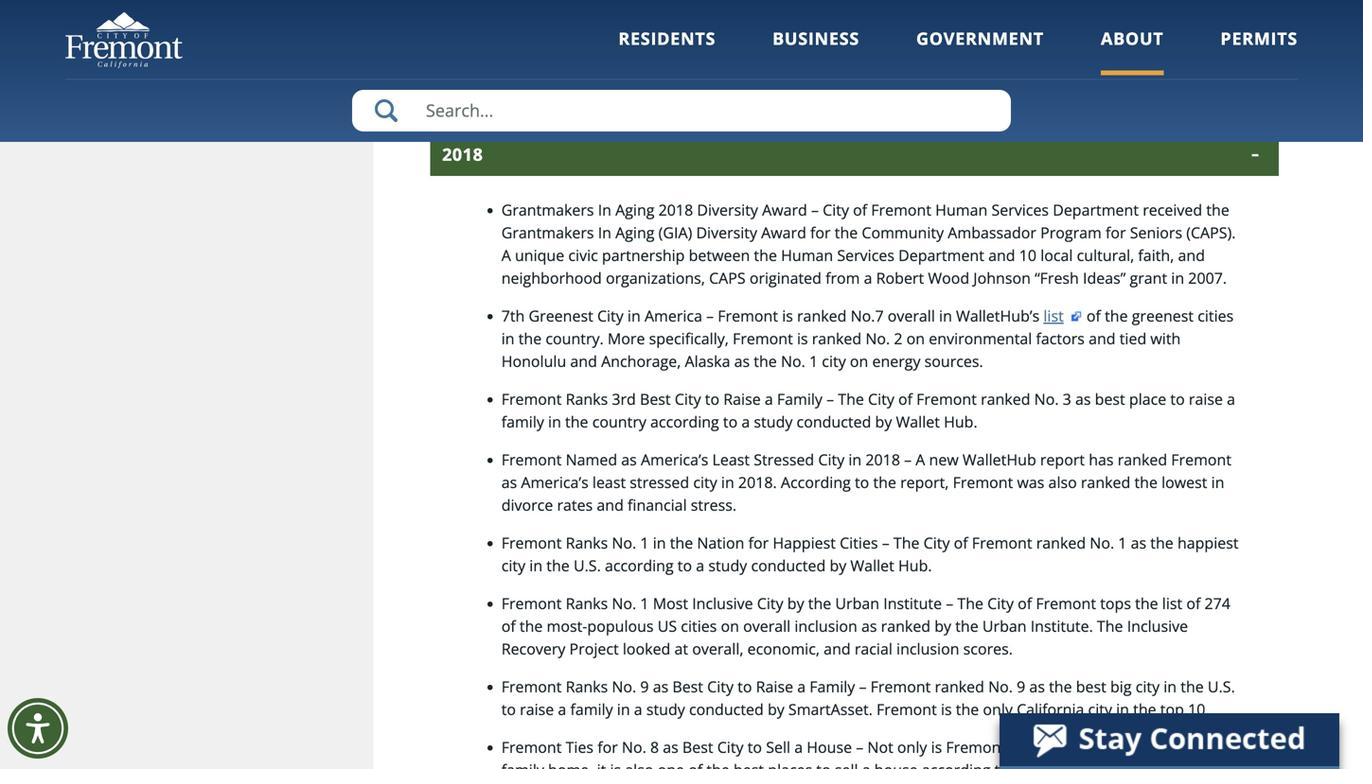 Task type: locate. For each thing, give the bounding box(es) containing it.
2 horizontal spatial a
[[916, 450, 925, 470]]

ranked inside fremont ranks no. 9 as best city to raise a family – fremont ranked no. 9 as the best big city in the u.s. to raise a family in a study conducted by smartasset. fremont is the only california city in the top 10.
[[935, 677, 985, 697]]

0 horizontal spatial department
[[899, 245, 985, 265]]

inclusive up the overall,
[[692, 593, 753, 614]]

financial
[[628, 495, 687, 515]]

stay connected image
[[1000, 714, 1338, 767]]

to inside fremont ranks no. 1 in the nation for happiest cities – the city of fremont ranked no. 1 as the happiest city in the u.s. according to a study conducted by wallet hub.
[[678, 556, 692, 576]]

0 horizontal spatial services
[[837, 245, 895, 265]]

ranked down no.7
[[812, 328, 862, 349]]

originated
[[750, 268, 822, 288]]

0 vertical spatial grantmakers
[[501, 200, 594, 220]]

1 horizontal spatial a
[[587, 70, 597, 90]]

human up ambassador
[[936, 200, 988, 220]]

city up the from
[[823, 200, 849, 220]]

u.s.
[[574, 556, 601, 576], [1208, 677, 1235, 697]]

raise for according
[[724, 389, 761, 409]]

0 vertical spatial also
[[1049, 472, 1077, 493]]

1 vertical spatial in
[[598, 222, 612, 243]]

best inside fremont ranked 2nd best place to raise a family – the city of fremont ranked no. 2 as best place to raise a family in the country according to a study conducted by wallethub.
[[1119, 0, 1150, 5]]

cities right happiest
[[840, 533, 878, 553]]

also down report
[[1049, 472, 1077, 493]]

in right the grant
[[1171, 268, 1185, 288]]

as inside fremont ranked 2nd best place to raise a family – the city of fremont ranked no. 2 as best place to raise a family in the country according to a study conducted by wallethub.
[[1100, 0, 1116, 5]]

aging
[[615, 200, 655, 220], [615, 222, 655, 243]]

2 inside fremont ranked 2nd best place to raise a family – the city of fremont ranked no. 2 as best place to raise a family in the country according to a study conducted by wallethub.
[[1087, 0, 1096, 5]]

1 horizontal spatial only
[[983, 700, 1013, 720]]

cdp's
[[501, 70, 541, 90]]

0 vertical spatial overall
[[888, 306, 935, 326]]

0 horizontal spatial 2
[[894, 328, 903, 349]]

list
[[1044, 306, 1064, 326], [1162, 593, 1183, 614]]

1 vertical spatial america's
[[521, 472, 589, 493]]

on up energy
[[907, 328, 925, 349]]

1 horizontal spatial overall
[[888, 306, 935, 326]]

2 up achieving
[[1087, 0, 1096, 5]]

ranks inside fremont ranks no. 1 in the nation for happiest cities – the city of fremont ranked no. 1 as the happiest city in the u.s. according to a study conducted by wallet hub.
[[566, 533, 608, 553]]

0 vertical spatial human
[[936, 200, 988, 220]]

1 down '7th greenest city in america – fremont is ranked no.7 overall in wallethub's list'
[[809, 351, 818, 371]]

1 horizontal spatial also
[[1049, 472, 1077, 493]]

according
[[781, 472, 851, 493]]

and inside fremont named as america's least stressed city in 2018 – a new wallethub report has ranked fremont as america's least stressed city in 2018. according to the report, fremont was also ranked the lowest in divorce rates and financial stress.
[[597, 495, 624, 515]]

1 vertical spatial aging
[[615, 222, 655, 243]]

also
[[1049, 472, 1077, 493], [625, 760, 654, 770]]

raise up lowest
[[1189, 389, 1223, 409]]

on left energy
[[850, 351, 868, 371]]

1 vertical spatial only
[[897, 737, 927, 758]]

0 horizontal spatial wallet
[[851, 556, 895, 576]]

ranks left 3rd
[[566, 389, 608, 409]]

ranks for populous
[[566, 593, 608, 614]]

on inside fremont ranks no. 1 most inclusive city by the urban institute – the city of fremont tops the list of 274 of the most-populous us cities on overall inclusion as ranked by the urban institute. the inclusive recovery project looked at overall, economic, and racial inclusion scores.
[[721, 616, 739, 637]]

– left not
[[856, 737, 864, 758]]

of inside grantmakers in aging 2018 diversity award – city of fremont human services department received the grantmakers in aging (gia) diversity award for the community ambassador program for seniors (caps). a unique civic partnership between the human services department and 10 local cultural, faith, and neighborhood organizations, caps originated from a robert wood johnson "fresh ideas" grant in 2007.
[[853, 200, 867, 220]]

family inside 'fremont ties for no. 8 as best city to sell a house – not only is fremont one of the best cities to buy a family home, it is also one of the best places to sell a house according to a study conducted b'
[[501, 760, 544, 770]]

best inside the fremont ranks 3rd best city to raise a family – the city of fremont ranked no. 3 as best place to raise a family in the country according to a study conducted by wallet hub.
[[640, 389, 671, 409]]

leader
[[725, 47, 770, 68]]

1 vertical spatial one
[[658, 760, 685, 770]]

no.7
[[851, 306, 884, 326]]

2018
[[442, 143, 483, 166], [659, 200, 693, 220], [866, 450, 900, 470]]

raise inside fremont ranks no. 9 as best city to raise a family – fremont ranked no. 9 as the best big city in the u.s. to raise a family in a study conducted by smartasset. fremont is the only california city in the top 10.
[[756, 677, 793, 697]]

1 aging from the top
[[615, 200, 655, 220]]

study down the nation
[[708, 556, 747, 576]]

u.s. down rates
[[574, 556, 601, 576]]

ranks for u.s.
[[566, 533, 608, 553]]

least
[[593, 472, 626, 493]]

1 vertical spatial a
[[501, 245, 511, 265]]

city down 'big'
[[1088, 700, 1112, 720]]

and left racial
[[824, 639, 851, 659]]

0 vertical spatial aging
[[615, 200, 655, 220]]

cities up at
[[681, 616, 717, 637]]

1 vertical spatial family
[[810, 677, 855, 697]]

0 vertical spatial cities
[[1198, 306, 1234, 326]]

hub. inside the fremont ranks 3rd best city to raise a family – the city of fremont ranked no. 3 as best place to raise a family in the country according to a study conducted by wallet hub.
[[944, 412, 978, 432]]

us
[[658, 616, 677, 637]]

according inside fremont ranks no. 1 in the nation for happiest cities – the city of fremont ranked no. 1 as the happiest city in the u.s. according to a study conducted by wallet hub.
[[605, 556, 674, 576]]

wallet inside the fremont ranks 3rd best city to raise a family – the city of fremont ranked no. 3 as best place to raise a family in the country according to a study conducted by wallet hub.
[[896, 412, 940, 432]]

1 horizontal spatial department
[[1053, 200, 1139, 220]]

u.s. inside fremont ranks no. 9 as best city to raise a family – fremont ranked no. 9 as the best big city in the u.s. to raise a family in a study conducted by smartasset. fremont is the only california city in the top 10.
[[1208, 677, 1235, 697]]

2 horizontal spatial 2018
[[866, 450, 900, 470]]

– down racial
[[859, 677, 867, 697]]

conducted
[[847, 7, 922, 28], [797, 412, 871, 432], [751, 556, 826, 576], [689, 700, 764, 720], [1068, 760, 1143, 770]]

1
[[809, 351, 818, 371], [640, 533, 649, 553], [1118, 533, 1127, 553], [640, 593, 649, 614]]

0 horizontal spatial environmental
[[796, 47, 900, 68]]

(caps).
[[1187, 222, 1236, 243]]

0 horizontal spatial human
[[781, 245, 833, 265]]

study inside fremont ranks no. 9 as best city to raise a family – fremont ranked no. 9 as the best big city in the u.s. to raise a family in a study conducted by smartasset. fremont is the only california city in the top 10.
[[646, 700, 685, 720]]

department up wood
[[899, 245, 985, 265]]

services
[[992, 200, 1049, 220], [837, 245, 895, 265]]

family inside fremont ranked 2nd best place to raise a family – the city of fremont ranked no. 2 as best place to raise a family in the country according to a study conducted by wallethub.
[[552, 7, 595, 28]]

city inside fremont ranks no. 1 in the nation for happiest cities – the city of fremont ranked no. 1 as the happiest city in the u.s. according to a study conducted by wallet hub.
[[501, 556, 526, 576]]

0 vertical spatial place
[[1154, 0, 1191, 5]]

in
[[598, 200, 612, 220], [598, 222, 612, 243]]

place inside fremont recognized as a global leader on environmental action and transparency, achieving a place on cdp's cities a list for 2019.
[[1165, 47, 1202, 68]]

government
[[916, 27, 1044, 50]]

1 vertical spatial human
[[781, 245, 833, 265]]

country down 2nd
[[643, 7, 697, 28]]

only
[[983, 700, 1013, 720], [897, 737, 927, 758]]

1 horizontal spatial cities
[[1121, 737, 1157, 758]]

recovery
[[501, 639, 566, 659]]

0 horizontal spatial one
[[658, 760, 685, 770]]

0 horizontal spatial only
[[897, 737, 927, 758]]

2019.
[[653, 70, 692, 90]]

cities inside of the greenest cities in the country. more specifically, fremont is ranked no. 2 on environmental factors and tied with honolulu and anchorage, alaska as the no. 1 city on energy sources.
[[1198, 306, 1234, 326]]

2 vertical spatial place
[[1129, 389, 1167, 409]]

0 vertical spatial cities
[[545, 70, 583, 90]]

no.
[[1059, 0, 1083, 5], [866, 328, 890, 349], [781, 351, 806, 371], [1034, 389, 1059, 409], [612, 533, 636, 553], [1090, 533, 1114, 553], [612, 593, 636, 614], [612, 677, 636, 697], [988, 677, 1013, 697], [622, 737, 646, 758]]

family down honolulu
[[501, 412, 544, 432]]

0 horizontal spatial america's
[[521, 472, 589, 493]]

0 horizontal spatial u.s.
[[574, 556, 601, 576]]

ranked down scores.
[[935, 677, 985, 697]]

only left california
[[983, 700, 1013, 720]]

the left places
[[707, 760, 730, 770]]

the right family –
[[863, 0, 889, 5]]

0 vertical spatial one
[[1010, 737, 1037, 758]]

2 in from the top
[[598, 222, 612, 243]]

raise for to
[[748, 0, 785, 5]]

0 vertical spatial list
[[1044, 306, 1064, 326]]

about link
[[1101, 27, 1164, 75]]

fremont ranks 3rd best city to raise a family – the city of fremont ranked no. 3 as best place to raise a family in the country according to a study conducted by wallet hub.
[[501, 389, 1236, 432]]

by down energy
[[875, 412, 892, 432]]

of down energy
[[898, 389, 913, 409]]

as right the 3
[[1075, 389, 1091, 409]]

environmental inside of the greenest cities in the country. more specifically, fremont is ranked no. 2 on environmental factors and tied with honolulu and anchorage, alaska as the no. 1 city on energy sources.
[[929, 328, 1032, 349]]

0 horizontal spatial cities
[[681, 616, 717, 637]]

family
[[552, 7, 595, 28], [501, 412, 544, 432], [570, 700, 613, 720], [501, 760, 544, 770]]

and left 'tied'
[[1089, 328, 1116, 349]]

seniors
[[1130, 222, 1183, 243]]

a inside fremont recognized as a global leader on environmental action and transparency, achieving a place on cdp's cities a list for 2019.
[[587, 70, 597, 90]]

city down energy
[[868, 389, 895, 409]]

1 vertical spatial department
[[899, 245, 985, 265]]

2 vertical spatial a
[[916, 450, 925, 470]]

best inside fremont ranks no. 9 as best city to raise a family – fremont ranked no. 9 as the best big city in the u.s. to raise a family in a study conducted by smartasset. fremont is the only california city in the top 10.
[[1076, 677, 1107, 697]]

0 horizontal spatial 9
[[640, 677, 649, 697]]

as right the '8'
[[663, 737, 679, 758]]

– down of the greenest cities in the country. more specifically, fremont is ranked no. 2 on environmental factors and tied with honolulu and anchorage, alaska as the no. 1 city on energy sources.
[[827, 389, 834, 409]]

according up least
[[650, 412, 719, 432]]

ranks for in
[[566, 389, 608, 409]]

2 vertical spatial raise
[[520, 700, 554, 720]]

1 vertical spatial raise
[[1189, 389, 1223, 409]]

stress.
[[691, 495, 737, 515]]

no. inside 'fremont ties for no. 8 as best city to sell a house – not only is fremont one of the best cities to buy a family home, it is also one of the best places to sell a house according to a study conducted b'
[[622, 737, 646, 758]]

specifically,
[[649, 328, 729, 349]]

2 vertical spatial cities
[[1121, 737, 1157, 758]]

study inside 'fremont ties for no. 8 as best city to sell a house – not only is fremont one of the best cities to buy a family home, it is also one of the best places to sell a house according to a study conducted b'
[[1026, 760, 1064, 770]]

government link
[[916, 27, 1044, 75]]

is
[[782, 306, 793, 326], [797, 328, 808, 349], [941, 700, 952, 720], [931, 737, 942, 758], [610, 760, 621, 770]]

of left 274
[[1187, 593, 1201, 614]]

is inside of the greenest cities in the country. more specifically, fremont is ranked no. 2 on environmental factors and tied with honolulu and anchorage, alaska as the no. 1 city on energy sources.
[[797, 328, 808, 349]]

0 vertical spatial in
[[598, 200, 612, 220]]

permits link
[[1221, 27, 1298, 75]]

in up top
[[1164, 677, 1177, 697]]

looked
[[623, 639, 671, 659]]

civic
[[568, 245, 598, 265]]

the left happiest
[[1151, 533, 1174, 553]]

america's up rates
[[521, 472, 589, 493]]

1 vertical spatial u.s.
[[1208, 677, 1235, 697]]

0 horizontal spatial hub.
[[898, 556, 932, 576]]

city inside fremont named as america's least stressed city in 2018 – a new wallethub report has ranked fremont as america's least stressed city in 2018. according to the report, fremont was also ranked the lowest in divorce rates and financial stress.
[[693, 472, 717, 493]]

1 vertical spatial list
[[1162, 593, 1183, 614]]

ranks inside fremont ranks no. 9 as best city to raise a family – fremont ranked no. 9 as the best big city in the u.s. to raise a family in a study conducted by smartasset. fremont is the only california city in the top 10.
[[566, 677, 608, 697]]

0 horizontal spatial 2018
[[442, 143, 483, 166]]

– up specifically,
[[706, 306, 714, 326]]

place
[[1154, 0, 1191, 5], [1165, 47, 1202, 68], [1129, 389, 1167, 409]]

a
[[587, 70, 597, 90], [501, 245, 511, 265], [916, 450, 925, 470]]

according inside 'fremont ties for no. 8 as best city to sell a house – not only is fremont one of the best cities to buy a family home, it is also one of the best places to sell a house according to a study conducted b'
[[922, 760, 991, 770]]

4 ranks from the top
[[566, 677, 608, 697]]

also down the '8'
[[625, 760, 654, 770]]

overall,
[[692, 639, 744, 659]]

city inside fremont ranks no. 9 as best city to raise a family – fremont ranked no. 9 as the best big city in the u.s. to raise a family in a study conducted by smartasset. fremont is the only california city in the top 10.
[[707, 677, 734, 697]]

in
[[599, 7, 612, 28], [1171, 268, 1185, 288], [628, 306, 641, 326], [939, 306, 952, 326], [501, 328, 515, 349], [548, 412, 561, 432], [849, 450, 862, 470], [721, 472, 734, 493], [1211, 472, 1225, 493], [653, 533, 666, 553], [529, 556, 543, 576], [1164, 677, 1177, 697], [617, 700, 630, 720], [1116, 700, 1129, 720]]

study up the '8'
[[646, 700, 685, 720]]

0 vertical spatial inclusive
[[692, 593, 753, 614]]

1 horizontal spatial 2
[[1087, 0, 1096, 5]]

raise down alaska on the top right of page
[[724, 389, 761, 409]]

racial
[[855, 639, 893, 659]]

2 grantmakers from the top
[[501, 222, 594, 243]]

johnson
[[974, 268, 1031, 288]]

best right the 3
[[1095, 389, 1125, 409]]

0 vertical spatial hub.
[[944, 412, 978, 432]]

more
[[608, 328, 645, 349]]

7th greenest city in america – fremont is ranked no.7 overall in wallethub's list
[[501, 306, 1064, 326]]

1 ranks from the top
[[566, 389, 608, 409]]

1 vertical spatial country
[[592, 412, 646, 432]]

house
[[807, 737, 852, 758]]

as up divorce
[[501, 472, 517, 493]]

– inside 'fremont ties for no. 8 as best city to sell a house – not only is fremont one of the best cities to buy a family home, it is also one of the best places to sell a house according to a study conducted b'
[[856, 737, 864, 758]]

list inside fremont ranks no. 1 most inclusive city by the urban institute – the city of fremont tops the list of 274 of the most-populous us cities on overall inclusion as ranked by the urban institute. the inclusive recovery project looked at overall, economic, and racial inclusion scores.
[[1162, 593, 1183, 614]]

conducted inside fremont ranks no. 9 as best city to raise a family – fremont ranked no. 9 as the best big city in the u.s. to raise a family in a study conducted by smartasset. fremont is the only california city in the top 10.
[[689, 700, 764, 720]]

ranks for to
[[566, 677, 608, 697]]

and inside fremont ranks no. 1 most inclusive city by the urban institute – the city of fremont tops the list of 274 of the most-populous us cities on overall inclusion as ranked by the urban institute. the inclusive recovery project looked at overall, economic, and racial inclusion scores.
[[824, 639, 851, 659]]

1 horizontal spatial america's
[[641, 450, 708, 470]]

1 horizontal spatial list
[[1162, 593, 1183, 614]]

inclusive down "tops"
[[1127, 616, 1188, 637]]

1 horizontal spatial cities
[[840, 533, 878, 553]]

in inside of the greenest cities in the country. more specifically, fremont is ranked no. 2 on environmental factors and tied with honolulu and anchorage, alaska as the no. 1 city on energy sources.
[[501, 328, 515, 349]]

by
[[926, 7, 943, 28], [875, 412, 892, 432], [830, 556, 847, 576], [787, 593, 804, 614], [935, 616, 952, 637], [768, 700, 785, 720]]

america
[[645, 306, 702, 326]]

1 vertical spatial urban
[[983, 616, 1027, 637]]

1 vertical spatial raise
[[724, 389, 761, 409]]

cities inside fremont recognized as a global leader on environmental action and transparency, achieving a place on cdp's cities a list for 2019.
[[545, 70, 583, 90]]

0 horizontal spatial cities
[[545, 70, 583, 90]]

study inside the fremont ranks 3rd best city to raise a family – the city of fremont ranked no. 3 as best place to raise a family in the country according to a study conducted by wallet hub.
[[754, 412, 793, 432]]

country.
[[546, 328, 604, 349]]

1 horizontal spatial u.s.
[[1208, 677, 1235, 697]]

to inside fremont named as america's least stressed city in 2018 – a new wallethub report has ranked fremont as america's least stressed city in 2018. according to the report, fremont was also ranked the lowest in divorce rates and financial stress.
[[855, 472, 869, 493]]

raise inside the fremont ranks 3rd best city to raise a family – the city of fremont ranked no. 3 as best place to raise a family in the country according to a study conducted by wallet hub.
[[724, 389, 761, 409]]

2 vertical spatial raise
[[756, 677, 793, 697]]

cities down 2007.
[[1198, 306, 1234, 326]]

family up the smartasset.
[[810, 677, 855, 697]]

0 vertical spatial u.s.
[[574, 556, 601, 576]]

ranked inside fremont ranks no. 1 in the nation for happiest cities – the city of fremont ranked no. 1 as the happiest city in the u.s. according to a study conducted by wallet hub.
[[1036, 533, 1086, 553]]

1 vertical spatial wallet
[[851, 556, 895, 576]]

best
[[1119, 0, 1150, 5], [1095, 389, 1125, 409], [1076, 677, 1107, 697], [1087, 737, 1117, 758], [734, 760, 764, 770]]

for up the from
[[810, 222, 831, 243]]

1 grantmakers from the top
[[501, 200, 594, 220]]

for right the nation
[[749, 533, 769, 553]]

big
[[1111, 677, 1132, 697]]

– inside fremont ranks no. 9 as best city to raise a family – fremont ranked no. 9 as the best big city in the u.s. to raise a family in a study conducted by smartasset. fremont is the only california city in the top 10.
[[859, 677, 867, 697]]

1 vertical spatial environmental
[[929, 328, 1032, 349]]

0 vertical spatial inclusion
[[795, 616, 858, 637]]

city down alaska on the top right of page
[[675, 389, 701, 409]]

most
[[653, 593, 688, 614]]

place down 'tied'
[[1129, 389, 1167, 409]]

of
[[923, 0, 937, 5], [853, 200, 867, 220], [1087, 306, 1101, 326], [898, 389, 913, 409], [954, 533, 968, 553], [1018, 593, 1032, 614], [1187, 593, 1201, 614], [501, 616, 516, 637], [1041, 737, 1055, 758], [688, 760, 703, 770]]

1 horizontal spatial 2018
[[659, 200, 693, 220]]

in inside grantmakers in aging 2018 diversity award – city of fremont human services department received the grantmakers in aging (gia) diversity award for the community ambassador program for seniors (caps). a unique civic partnership between the human services department and 10 local cultural, faith, and neighborhood organizations, caps originated from a robert wood johnson "fresh ideas" grant in 2007.
[[1171, 268, 1185, 288]]

the up institute
[[894, 533, 920, 553]]

factors
[[1036, 328, 1085, 349]]

in down divorce
[[529, 556, 543, 576]]

0 vertical spatial country
[[643, 7, 697, 28]]

most-
[[547, 616, 587, 637]]

of up action
[[923, 0, 937, 5]]

0 vertical spatial environmental
[[796, 47, 900, 68]]

0 vertical spatial wallet
[[896, 412, 940, 432]]

as
[[1100, 0, 1116, 5], [647, 47, 663, 68], [734, 351, 750, 371], [1075, 389, 1091, 409], [621, 450, 637, 470], [501, 472, 517, 493], [1131, 533, 1147, 553], [862, 616, 877, 637], [653, 677, 669, 697], [1030, 677, 1045, 697], [663, 737, 679, 758]]

environmental inside fremont recognized as a global leader on environmental action and transparency, achieving a place on cdp's cities a list for 2019.
[[796, 47, 900, 68]]

services up the from
[[837, 245, 895, 265]]

0 vertical spatial raise
[[501, 7, 536, 28]]

on
[[774, 47, 793, 68], [1206, 47, 1225, 68], [907, 328, 925, 349], [850, 351, 868, 371], [721, 616, 739, 637]]

2 up energy
[[894, 328, 903, 349]]

city up action
[[893, 0, 919, 5]]

ranked inside the fremont ranks 3rd best city to raise a family – the city of fremont ranked no. 3 as best place to raise a family in the country according to a study conducted by wallet hub.
[[981, 389, 1031, 409]]

as inside of the greenest cities in the country. more specifically, fremont is ranked no. 2 on environmental factors and tied with honolulu and anchorage, alaska as the no. 1 city on energy sources.
[[734, 351, 750, 371]]

cities
[[1198, 306, 1234, 326], [681, 616, 717, 637], [1121, 737, 1157, 758]]

caps
[[709, 268, 746, 288]]

1 horizontal spatial services
[[992, 200, 1049, 220]]

human
[[936, 200, 988, 220], [781, 245, 833, 265]]

1 vertical spatial place
[[1165, 47, 1202, 68]]

2 horizontal spatial cities
[[1198, 306, 1234, 326]]

urban up racial
[[835, 593, 880, 614]]

and down country.
[[570, 351, 597, 371]]

conducted up stressed
[[797, 412, 871, 432]]

3 ranks from the top
[[566, 593, 608, 614]]

1 vertical spatial 2
[[894, 328, 903, 349]]

– right institute
[[946, 593, 954, 614]]

ranked up wallethub at the bottom right of the page
[[981, 389, 1031, 409]]

1 inside of the greenest cities in the country. more specifically, fremont is ranked no. 2 on environmental factors and tied with honolulu and anchorage, alaska as the no. 1 city on energy sources.
[[809, 351, 818, 371]]

the inside fremont ranked 2nd best place to raise a family – the city of fremont ranked no. 2 as best place to raise a family in the country according to a study conducted by wallethub.
[[616, 7, 639, 28]]

1 vertical spatial inclusive
[[1127, 616, 1188, 637]]

wallet up institute
[[851, 556, 895, 576]]

0 vertical spatial only
[[983, 700, 1013, 720]]

ties
[[566, 737, 594, 758]]

1 vertical spatial inclusion
[[897, 639, 960, 659]]

of right the list link
[[1087, 306, 1101, 326]]

city inside of the greenest cities in the country. more specifically, fremont is ranked no. 2 on environmental factors and tied with honolulu and anchorage, alaska as the no. 1 city on energy sources.
[[822, 351, 846, 371]]

list left 274
[[1162, 593, 1183, 614]]

for right the list
[[629, 70, 649, 90]]

the up named at the bottom of page
[[565, 412, 588, 432]]

1 horizontal spatial 9
[[1017, 677, 1026, 697]]

the up recovery
[[520, 616, 543, 637]]

the inside the fremont ranks 3rd best city to raise a family – the city of fremont ranked no. 3 as best place to raise a family in the country according to a study conducted by wallet hub.
[[565, 412, 588, 432]]

best right 3rd
[[640, 389, 671, 409]]

2nd
[[622, 0, 650, 5]]

city up according
[[818, 450, 845, 470]]

1 vertical spatial also
[[625, 760, 654, 770]]

no. inside fremont ranks no. 1 most inclusive city by the urban institute – the city of fremont tops the list of 274 of the most-populous us cities on overall inclusion as ranked by the urban institute. the inclusive recovery project looked at overall, economic, and racial inclusion scores.
[[612, 593, 636, 614]]

country
[[643, 7, 697, 28], [592, 412, 646, 432]]

overall
[[888, 306, 935, 326], [743, 616, 791, 637]]

3
[[1063, 389, 1072, 409]]

a left unique
[[501, 245, 511, 265]]

– inside fremont ranks no. 1 most inclusive city by the urban institute – the city of fremont tops the list of 274 of the most-populous us cities on overall inclusion as ranked by the urban institute. the inclusive recovery project looked at overall, economic, and racial inclusion scores.
[[946, 593, 954, 614]]

environmental down fremont ranked 2nd best place to raise a family – the city of fremont ranked no. 2 as best place to raise a family in the country according to a study conducted by wallethub. at the top
[[796, 47, 900, 68]]

the
[[863, 0, 889, 5], [838, 389, 864, 409], [894, 533, 920, 553], [958, 593, 984, 614], [1097, 616, 1123, 637]]

1 vertical spatial 2018
[[659, 200, 693, 220]]

of the greenest cities in the country. more specifically, fremont is ranked no. 2 on environmental factors and tied with honolulu and anchorage, alaska as the no. 1 city on energy sources.
[[501, 306, 1234, 371]]

0 horizontal spatial inclusive
[[692, 593, 753, 614]]

raise down economic,
[[756, 677, 793, 697]]

as inside fremont ranks no. 1 in the nation for happiest cities – the city of fremont ranked no. 1 as the happiest city in the u.s. according to a study conducted by wallet hub.
[[1131, 533, 1147, 553]]

of inside the fremont ranks 3rd best city to raise a family – the city of fremont ranked no. 3 as best place to raise a family in the country according to a study conducted by wallet hub.
[[898, 389, 913, 409]]

– down fremont named as america's least stressed city in 2018 – a new wallethub report has ranked fremont as america's least stressed city in 2018. according to the report, fremont was also ranked the lowest in divorce rates and financial stress.
[[882, 533, 890, 553]]

diversity
[[697, 200, 758, 220], [696, 222, 757, 243]]

for inside fremont recognized as a global leader on environmental action and transparency, achieving a place on cdp's cities a list for 2019.
[[629, 70, 649, 90]]

on right leader
[[774, 47, 793, 68]]

of inside of the greenest cities in the country. more specifically, fremont is ranked no. 2 on environmental factors and tied with honolulu and anchorage, alaska as the no. 1 city on energy sources.
[[1087, 306, 1101, 326]]

cultural,
[[1077, 245, 1134, 265]]

1 horizontal spatial wallet
[[896, 412, 940, 432]]

conducted down california
[[1068, 760, 1143, 770]]

9 down looked
[[640, 677, 649, 697]]

ranked up 'wallethub.'
[[1005, 0, 1055, 5]]

ranks inside the fremont ranks 3rd best city to raise a family – the city of fremont ranked no. 3 as best place to raise a family in the country according to a study conducted by wallet hub.
[[566, 389, 608, 409]]

1 horizontal spatial hub.
[[944, 412, 978, 432]]

by up economic,
[[787, 593, 804, 614]]

2 ranks from the top
[[566, 533, 608, 553]]

only inside 'fremont ties for no. 8 as best city to sell a house – not only is fremont one of the best cities to buy a family home, it is also one of the best places to sell a house according to a study conducted b'
[[897, 737, 927, 758]]

city
[[822, 351, 846, 371], [693, 472, 717, 493], [501, 556, 526, 576], [1136, 677, 1160, 697], [1088, 700, 1112, 720]]

place right about link
[[1165, 47, 1202, 68]]

study inside fremont ranked 2nd best place to raise a family – the city of fremont ranked no. 2 as best place to raise a family in the country according to a study conducted by wallethub.
[[804, 7, 843, 28]]

wallethub's
[[956, 306, 1040, 326]]

0 vertical spatial diversity
[[697, 200, 758, 220]]

city inside 'fremont ties for no. 8 as best city to sell a house – not only is fremont one of the best cities to buy a family home, it is also one of the best places to sell a house according to a study conducted b'
[[717, 737, 744, 758]]

1 vertical spatial overall
[[743, 616, 791, 637]]

at
[[675, 639, 688, 659]]

2 9 from the left
[[1017, 677, 1026, 697]]

study down family –
[[804, 7, 843, 28]]

0 vertical spatial 2
[[1087, 0, 1096, 5]]

study down california
[[1026, 760, 1064, 770]]

1 vertical spatial hub.
[[898, 556, 932, 576]]

raise inside the fremont ranks 3rd best city to raise a family – the city of fremont ranked no. 3 as best place to raise a family in the country according to a study conducted by wallet hub.
[[1189, 389, 1223, 409]]

urban
[[835, 593, 880, 614], [983, 616, 1027, 637]]

business
[[773, 27, 860, 50]]

274
[[1205, 593, 1231, 614]]

1 vertical spatial cities
[[840, 533, 878, 553]]

0 vertical spatial a
[[587, 70, 597, 90]]

country down 3rd
[[592, 412, 646, 432]]



Task type: describe. For each thing, give the bounding box(es) containing it.
in inside the fremont ranks 3rd best city to raise a family – the city of fremont ranked no. 3 as best place to raise a family in the country according to a study conducted by wallet hub.
[[548, 412, 561, 432]]

1 vertical spatial award
[[761, 222, 807, 243]]

partnership
[[602, 245, 685, 265]]

city up economic,
[[757, 593, 784, 614]]

1 down financial
[[640, 533, 649, 553]]

of right it
[[688, 760, 703, 770]]

populous
[[587, 616, 654, 637]]

the left lowest
[[1135, 472, 1158, 493]]

the inside fremont ranked 2nd best place to raise a family – the city of fremont ranked no. 2 as best place to raise a family in the country according to a study conducted by wallethub.
[[863, 0, 889, 5]]

the down scores.
[[956, 700, 979, 720]]

the up scores.
[[958, 593, 984, 614]]

rates
[[557, 495, 593, 515]]

transparency,
[[982, 47, 1079, 68]]

by inside fremont ranks no. 9 as best city to raise a family – fremont ranked no. 9 as the best big city in the u.s. to raise a family in a study conducted by smartasset. fremont is the only california city in the top 10.
[[768, 700, 785, 720]]

overall inside fremont ranks no. 1 most inclusive city by the urban institute – the city of fremont tops the list of 274 of the most-populous us cities on overall inclusion as ranked by the urban institute. the inclusive recovery project looked at overall, economic, and racial inclusion scores.
[[743, 616, 791, 637]]

family inside fremont ranks no. 9 as best city to raise a family – fremont ranked no. 9 as the best big city in the u.s. to raise a family in a study conducted by smartasset. fremont is the only california city in the top 10.
[[570, 700, 613, 720]]

stressed
[[630, 472, 689, 493]]

place inside the fremont ranks 3rd best city to raise a family – the city of fremont ranked no. 3 as best place to raise a family in the country according to a study conducted by wallet hub.
[[1129, 389, 1167, 409]]

country inside fremont ranked 2nd best place to raise a family – the city of fremont ranked no. 2 as best place to raise a family in the country according to a study conducted by wallethub.
[[643, 7, 697, 28]]

the up 10.
[[1181, 677, 1204, 697]]

city up the more
[[597, 306, 624, 326]]

also inside 'fremont ties for no. 8 as best city to sell a house – not only is fremont one of the best cities to buy a family home, it is also one of the best places to sell a house according to a study conducted b'
[[625, 760, 654, 770]]

wood
[[928, 268, 970, 288]]

project
[[569, 639, 619, 659]]

divorce
[[501, 495, 553, 515]]

fremont inside of the greenest cities in the country. more specifically, fremont is ranked no. 2 on environmental factors and tied with honolulu and anchorage, alaska as the no. 1 city on energy sources.
[[733, 328, 793, 349]]

residents
[[619, 27, 716, 50]]

by inside the fremont ranks 3rd best city to raise a family – the city of fremont ranked no. 3 as best place to raise a family in the country according to a study conducted by wallet hub.
[[875, 412, 892, 432]]

conducted inside the fremont ranks 3rd best city to raise a family – the city of fremont ranked no. 3 as best place to raise a family in the country according to a study conducted by wallet hub.
[[797, 412, 871, 432]]

10.
[[1188, 700, 1210, 720]]

0 horizontal spatial urban
[[835, 593, 880, 614]]

of inside fremont ranks no. 1 in the nation for happiest cities – the city of fremont ranked no. 1 as the happiest city in the u.s. according to a study conducted by wallet hub.
[[954, 533, 968, 553]]

fremont ranks no. 1 in the nation for happiest cities – the city of fremont ranked no. 1 as the happiest city in the u.s. according to a study conducted by wallet hub.
[[501, 533, 1239, 576]]

residents link
[[619, 27, 716, 75]]

honolulu
[[501, 351, 566, 371]]

7th
[[501, 306, 525, 326]]

on right about link
[[1206, 47, 1225, 68]]

for inside fremont ranks no. 1 in the nation for happiest cities – the city of fremont ranked no. 1 as the happiest city in the u.s. according to a study conducted by wallet hub.
[[749, 533, 769, 553]]

the up 'tied'
[[1105, 306, 1128, 326]]

the inside the fremont ranks 3rd best city to raise a family – the city of fremont ranked no. 3 as best place to raise a family in the country according to a study conducted by wallet hub.
[[838, 389, 864, 409]]

and inside fremont recognized as a global leader on environmental action and transparency, achieving a place on cdp's cities a list for 2019.
[[951, 47, 978, 68]]

local
[[1041, 245, 1073, 265]]

the up honolulu
[[519, 328, 542, 349]]

the left the nation
[[670, 533, 693, 553]]

list link
[[1044, 306, 1083, 326]]

organizations,
[[606, 268, 705, 288]]

and up 2007.
[[1178, 245, 1205, 265]]

2018.
[[738, 472, 777, 493]]

grant
[[1130, 268, 1167, 288]]

program
[[1041, 222, 1102, 243]]

ranked inside of the greenest cities in the country. more specifically, fremont is ranked no. 2 on environmental factors and tied with honolulu and anchorage, alaska as the no. 1 city on energy sources.
[[812, 328, 862, 349]]

by down institute
[[935, 616, 952, 637]]

Search text field
[[352, 90, 1011, 132]]

fremont ranked 2nd best place to raise a family – the city of fremont ranked no. 2 as best place to raise a family in the country according to a study conducted by wallethub.
[[501, 0, 1210, 28]]

family –
[[802, 0, 859, 5]]

city inside fremont named as america's least stressed city in 2018 – a new wallethub report has ranked fremont as america's least stressed city in 2018. according to the report, fremont was also ranked the lowest in divorce rates and financial stress.
[[818, 450, 845, 470]]

for inside 'fremont ties for no. 8 as best city to sell a house – not only is fremont one of the best cities to buy a family home, it is also one of the best places to sell a house according to a study conducted b'
[[598, 737, 618, 758]]

and up johnson
[[988, 245, 1015, 265]]

in down wood
[[939, 306, 952, 326]]

fremont ranks no. 9 as best city to raise a family – fremont ranked no. 9 as the best big city in the u.s. to raise a family in a study conducted by smartasset. fremont is the only california city in the top 10.
[[501, 677, 1235, 720]]

the down california
[[1059, 737, 1083, 758]]

the up california
[[1049, 677, 1072, 697]]

8
[[650, 737, 659, 758]]

sources.
[[925, 351, 983, 371]]

raise inside fremont ranks no. 9 as best city to raise a family – fremont ranked no. 9 as the best big city in the u.s. to raise a family in a study conducted by smartasset. fremont is the only california city in the top 10.
[[520, 700, 554, 720]]

10
[[1019, 245, 1037, 265]]

no. inside fremont ranked 2nd best place to raise a family – the city of fremont ranked no. 2 as best place to raise a family in the country according to a study conducted by wallethub.
[[1059, 0, 1083, 5]]

faith,
[[1138, 245, 1174, 265]]

no. up "tops"
[[1090, 533, 1114, 553]]

recognized
[[566, 47, 643, 68]]

in down looked
[[617, 700, 630, 720]]

cities inside 'fremont ties for no. 8 as best city to sell a house – not only is fremont one of the best cities to buy a family home, it is also one of the best places to sell a house according to a study conducted b'
[[1121, 737, 1157, 758]]

in right lowest
[[1211, 472, 1225, 493]]

2 inside of the greenest cities in the country. more specifically, fremont is ranked no. 2 on environmental factors and tied with honolulu and anchorage, alaska as the no. 1 city on energy sources.
[[894, 328, 903, 349]]

the up most-
[[547, 556, 570, 576]]

smartasset.
[[789, 700, 873, 720]]

ranked down the from
[[797, 306, 847, 326]]

1 horizontal spatial one
[[1010, 737, 1037, 758]]

city up scores.
[[988, 593, 1014, 614]]

received
[[1143, 200, 1203, 220]]

according inside fremont ranked 2nd best place to raise a family – the city of fremont ranked no. 2 as best place to raise a family in the country according to a study conducted by wallethub.
[[701, 7, 770, 28]]

of up recovery
[[501, 616, 516, 637]]

for up cultural,
[[1106, 222, 1126, 243]]

the left 'report,'
[[873, 472, 897, 493]]

0 horizontal spatial inclusion
[[795, 616, 858, 637]]

tied
[[1120, 328, 1147, 349]]

u.s. inside fremont ranks no. 1 in the nation for happiest cities – the city of fremont ranked no. 1 as the happiest city in the u.s. according to a study conducted by wallet hub.
[[574, 556, 601, 576]]

best left places
[[734, 760, 764, 770]]

by inside fremont ranks no. 1 in the nation for happiest cities – the city of fremont ranked no. 1 as the happiest city in the u.s. according to a study conducted by wallet hub.
[[830, 556, 847, 576]]

1 9 from the left
[[640, 677, 649, 697]]

the up the from
[[835, 222, 858, 243]]

of down california
[[1041, 737, 1055, 758]]

wallethub
[[963, 450, 1036, 470]]

city inside grantmakers in aging 2018 diversity award – city of fremont human services department received the grantmakers in aging (gia) diversity award for the community ambassador program for seniors (caps). a unique civic partnership between the human services department and 10 local cultural, faith, and neighborhood organizations, caps originated from a robert wood johnson "fresh ideas" grant in 2007.
[[823, 200, 849, 220]]

0 vertical spatial 2018
[[442, 143, 483, 166]]

1 inside fremont ranks no. 1 most inclusive city by the urban institute – the city of fremont tops the list of 274 of the most-populous us cities on overall inclusion as ranked by the urban institute. the inclusive recovery project looked at overall, economic, and racial inclusion scores.
[[640, 593, 649, 614]]

business link
[[773, 27, 860, 75]]

no. inside the fremont ranks 3rd best city to raise a family – the city of fremont ranked no. 3 as best place to raise a family in the country according to a study conducted by wallet hub.
[[1034, 389, 1059, 409]]

as down looked
[[653, 677, 669, 697]]

the up scores.
[[955, 616, 979, 637]]

no. down '7th greenest city in america – fremont is ranked no.7 overall in wallethub's list'
[[781, 351, 806, 371]]

no. down looked
[[612, 677, 636, 697]]

unique
[[515, 245, 564, 265]]

in down 'big'
[[1116, 700, 1129, 720]]

is inside fremont ranks no. 9 as best city to raise a family – fremont ranked no. 9 as the best big city in the u.s. to raise a family in a study conducted by smartasset. fremont is the only california city in the top 10.
[[941, 700, 952, 720]]

family inside fremont ranks no. 9 as best city to raise a family – fremont ranked no. 9 as the best big city in the u.s. to raise a family in a study conducted by smartasset. fremont is the only california city in the top 10.
[[810, 677, 855, 697]]

as inside 'fremont ties for no. 8 as best city to sell a house – not only is fremont one of the best cities to buy a family home, it is also one of the best places to sell a house according to a study conducted b'
[[663, 737, 679, 758]]

has
[[1089, 450, 1114, 470]]

in up the more
[[628, 306, 641, 326]]

country inside the fremont ranks 3rd best city to raise a family – the city of fremont ranked no. 3 as best place to raise a family in the country according to a study conducted by wallet hub.
[[592, 412, 646, 432]]

study inside fremont ranks no. 1 in the nation for happiest cities – the city of fremont ranked no. 1 as the happiest city in the u.s. according to a study conducted by wallet hub.
[[708, 556, 747, 576]]

action
[[904, 47, 947, 68]]

– inside fremont named as america's least stressed city in 2018 – a new wallethub report has ranked fremont as america's least stressed city in 2018. according to the report, fremont was also ranked the lowest in divorce rates and financial stress.
[[904, 450, 912, 470]]

sell
[[835, 760, 858, 770]]

the up originated
[[754, 245, 777, 265]]

robert
[[876, 268, 924, 288]]

not
[[868, 737, 894, 758]]

happiest
[[1178, 533, 1239, 553]]

in up according
[[849, 450, 862, 470]]

2 aging from the top
[[615, 222, 655, 243]]

it
[[597, 760, 606, 770]]

in inside fremont ranked 2nd best place to raise a family – the city of fremont ranked no. 2 as best place to raise a family in the country according to a study conducted by wallethub.
[[599, 7, 612, 28]]

1 vertical spatial diversity
[[696, 222, 757, 243]]

fremont ranks no. 1 most inclusive city by the urban institute – the city of fremont tops the list of 274 of the most-populous us cities on overall inclusion as ranked by the urban institute. the inclusive recovery project looked at overall, economic, and racial inclusion scores.
[[501, 593, 1231, 659]]

place
[[688, 0, 726, 5]]

family inside the fremont ranks 3rd best city to raise a family – the city of fremont ranked no. 3 as best place to raise a family in the country according to a study conducted by wallet hub.
[[501, 412, 544, 432]]

1 horizontal spatial urban
[[983, 616, 1027, 637]]

"fresh
[[1035, 268, 1079, 288]]

alaska
[[685, 351, 730, 371]]

by inside fremont ranked 2nd best place to raise a family – the city of fremont ranked no. 2 as best place to raise a family in the country according to a study conducted by wallethub.
[[926, 7, 943, 28]]

the right "tops"
[[1135, 593, 1158, 614]]

fremont named as america's least stressed city in 2018 – a new wallethub report has ranked fremont as america's least stressed city in 2018. according to the report, fremont was also ranked the lowest in divorce rates and financial stress.
[[501, 450, 1232, 515]]

between
[[689, 245, 750, 265]]

conducted inside fremont ranks no. 1 in the nation for happiest cities – the city of fremont ranked no. 1 as the happiest city in the u.s. according to a study conducted by wallet hub.
[[751, 556, 826, 576]]

the up economic,
[[808, 593, 831, 614]]

2007.
[[1188, 268, 1227, 288]]

2018 inside fremont named as america's least stressed city in 2018 – a new wallethub report has ranked fremont as america's least stressed city in 2018. according to the report, fremont was also ranked the lowest in divorce rates and financial stress.
[[866, 450, 900, 470]]

as inside fremont ranks no. 1 most inclusive city by the urban institute – the city of fremont tops the list of 274 of the most-populous us cities on overall inclusion as ranked by the urban institute. the inclusive recovery project looked at overall, economic, and racial inclusion scores.
[[862, 616, 877, 637]]

lowest
[[1162, 472, 1208, 493]]

0 vertical spatial services
[[992, 200, 1049, 220]]

city inside fremont ranked 2nd best place to raise a family – the city of fremont ranked no. 2 as best place to raise a family in the country according to a study conducted by wallethub.
[[893, 0, 919, 5]]

grantmakers in aging 2018 diversity award – city of fremont human services department received the grantmakers in aging (gia) diversity award for the community ambassador program for seniors (caps). a unique civic partnership between the human services department and 10 local cultural, faith, and neighborhood organizations, caps originated from a robert wood johnson "fresh ideas" grant in 2007.
[[501, 200, 1236, 288]]

was
[[1017, 472, 1045, 493]]

raise inside fremont ranked 2nd best place to raise a family – the city of fremont ranked no. 2 as best place to raise a family in the country according to a study conducted by wallethub.
[[501, 7, 536, 28]]

1 up "tops"
[[1118, 533, 1127, 553]]

3rd
[[612, 389, 636, 409]]

also inside fremont named as america's least stressed city in 2018 – a new wallethub report has ranked fremont as america's least stressed city in 2018. according to the report, fremont was also ranked the lowest in divorce rates and financial stress.
[[1049, 472, 1077, 493]]

energy
[[872, 351, 921, 371]]

(gia)
[[659, 222, 692, 243]]

from
[[826, 268, 860, 288]]

list
[[601, 70, 625, 90]]

1 horizontal spatial inclusive
[[1127, 616, 1188, 637]]

places
[[768, 760, 813, 770]]

as up least at the bottom left of the page
[[621, 450, 637, 470]]

1 horizontal spatial inclusion
[[897, 639, 960, 659]]

top
[[1161, 700, 1184, 720]]

no. down no.7
[[866, 328, 890, 349]]

1 vertical spatial services
[[837, 245, 895, 265]]

as inside fremont recognized as a global leader on environmental action and transparency, achieving a place on cdp's cities a list for 2019.
[[647, 47, 663, 68]]

conducted inside fremont ranked 2nd best place to raise a family – the city of fremont ranked no. 2 as best place to raise a family in the country according to a study conducted by wallethub.
[[847, 7, 922, 28]]

ideas"
[[1083, 268, 1126, 288]]

greenest
[[1132, 306, 1194, 326]]

best inside the fremont ranks 3rd best city to raise a family – the city of fremont ranked no. 3 as best place to raise a family in the country according to a study conducted by wallet hub.
[[1095, 389, 1125, 409]]

conducted inside 'fremont ties for no. 8 as best city to sell a house – not only is fremont one of the best cities to buy a family home, it is also one of the best places to sell a house according to a study conducted b'
[[1068, 760, 1143, 770]]

ranked right has
[[1118, 450, 1167, 470]]

city inside fremont ranks no. 1 in the nation for happiest cities – the city of fremont ranked no. 1 as the happiest city in the u.s. according to a study conducted by wallet hub.
[[924, 533, 950, 553]]

no. down scores.
[[988, 677, 1013, 697]]

1 horizontal spatial human
[[936, 200, 988, 220]]

no. down financial
[[612, 533, 636, 553]]

best down 'big'
[[1087, 737, 1117, 758]]

stressed
[[754, 450, 814, 470]]

family inside the fremont ranks 3rd best city to raise a family – the city of fremont ranked no. 3 as best place to raise a family in the country according to a study conducted by wallet hub.
[[777, 389, 823, 409]]

greenest
[[529, 306, 593, 326]]

named
[[566, 450, 617, 470]]

2018 inside grantmakers in aging 2018 diversity award – city of fremont human services department received the grantmakers in aging (gia) diversity award for the community ambassador program for seniors (caps). a unique civic partnership between the human services department and 10 local cultural, faith, and neighborhood organizations, caps originated from a robert wood johnson "fresh ideas" grant in 2007.
[[659, 200, 693, 220]]

nation
[[697, 533, 745, 553]]

a inside fremont named as america's least stressed city in 2018 – a new wallethub report has ranked fremont as america's least stressed city in 2018. according to the report, fremont was also ranked the lowest in divorce rates and financial stress.
[[916, 450, 925, 470]]

achieving
[[1083, 47, 1149, 68]]

institute.
[[1031, 616, 1093, 637]]

of inside fremont ranked 2nd best place to raise a family – the city of fremont ranked no. 2 as best place to raise a family in the country according to a study conducted by wallethub.
[[923, 0, 937, 5]]

wallethub.
[[947, 7, 1024, 28]]

cities inside fremont ranks no. 1 in the nation for happiest cities – the city of fremont ranked no. 1 as the happiest city in the u.s. according to a study conducted by wallet hub.
[[840, 533, 878, 553]]

house
[[875, 760, 918, 770]]

economic,
[[748, 639, 820, 659]]

in down least
[[721, 472, 734, 493]]

ambassador
[[948, 222, 1037, 243]]

cities inside fremont ranks no. 1 most inclusive city by the urban institute – the city of fremont tops the list of 274 of the most-populous us cities on overall inclusion as ranked by the urban institute. the inclusive recovery project looked at overall, economic, and racial inclusion scores.
[[681, 616, 717, 637]]

fremont recognized as a global leader on environmental action and transparency, achieving a place on cdp's cities a list for 2019.
[[501, 47, 1225, 90]]

city right 'big'
[[1136, 677, 1160, 697]]

happiest
[[773, 533, 836, 553]]

the down "tops"
[[1097, 616, 1123, 637]]

the down '7th greenest city in america – fremont is ranked no.7 overall in wallethub's list'
[[754, 351, 777, 371]]

as inside the fremont ranks 3rd best city to raise a family – the city of fremont ranked no. 3 as best place to raise a family in the country according to a study conducted by wallet hub.
[[1075, 389, 1091, 409]]

a inside grantmakers in aging 2018 diversity award – city of fremont human services department received the grantmakers in aging (gia) diversity award for the community ambassador program for seniors (caps). a unique civic partnership between the human services department and 10 local cultural, faith, and neighborhood organizations, caps originated from a robert wood johnson "fresh ideas" grant in 2007.
[[501, 245, 511, 265]]

ranked down has
[[1081, 472, 1131, 493]]

in down financial
[[653, 533, 666, 553]]

1 in from the top
[[598, 200, 612, 220]]

institute
[[884, 593, 942, 614]]

hub. inside fremont ranks no. 1 in the nation for happiest cities – the city of fremont ranked no. 1 as the happiest city in the u.s. according to a study conducted by wallet hub.
[[898, 556, 932, 576]]

fremont inside grantmakers in aging 2018 diversity award – city of fremont human services department received the grantmakers in aging (gia) diversity award for the community ambassador program for seniors (caps). a unique civic partnership between the human services department and 10 local cultural, faith, and neighborhood organizations, caps originated from a robert wood johnson "fresh ideas" grant in 2007.
[[871, 200, 932, 220]]

fremont inside fremont recognized as a global leader on environmental action and transparency, achieving a place on cdp's cities a list for 2019.
[[501, 47, 562, 68]]

the up the (caps).
[[1206, 200, 1230, 220]]

0 vertical spatial department
[[1053, 200, 1139, 220]]

as up california
[[1030, 677, 1045, 697]]

0 vertical spatial america's
[[641, 450, 708, 470]]

ranked inside fremont ranked 2nd best place to raise a family – the city of fremont ranked no. 2 as best place to raise a family in the country according to a study conducted by wallethub.
[[1005, 0, 1055, 5]]

least
[[712, 450, 750, 470]]

place inside fremont ranked 2nd best place to raise a family – the city of fremont ranked no. 2 as best place to raise a family in the country according to a study conducted by wallethub.
[[1154, 0, 1191, 5]]

a inside fremont ranks no. 1 in the nation for happiest cities – the city of fremont ranked no. 1 as the happiest city in the u.s. according to a study conducted by wallet hub.
[[696, 556, 705, 576]]

only inside fremont ranks no. 9 as best city to raise a family – fremont ranked no. 9 as the best big city in the u.s. to raise a family in a study conducted by smartasset. fremont is the only california city in the top 10.
[[983, 700, 1013, 720]]

global
[[679, 47, 722, 68]]

the left top
[[1133, 700, 1157, 720]]

0 vertical spatial award
[[762, 200, 807, 220]]

of up 'institute.'
[[1018, 593, 1032, 614]]

about
[[1101, 27, 1164, 50]]

scores.
[[963, 639, 1013, 659]]



Task type: vqa. For each thing, say whether or not it's contained in the screenshot.
"–" within Fremont Ranks No. 9 as Best City to Raise a Family – Fremont ranked No. 9 as the best big city in the U.S. to raise a family in a study conducted by SmartAsset. Fremont is the only California city in the top 10.
yes



